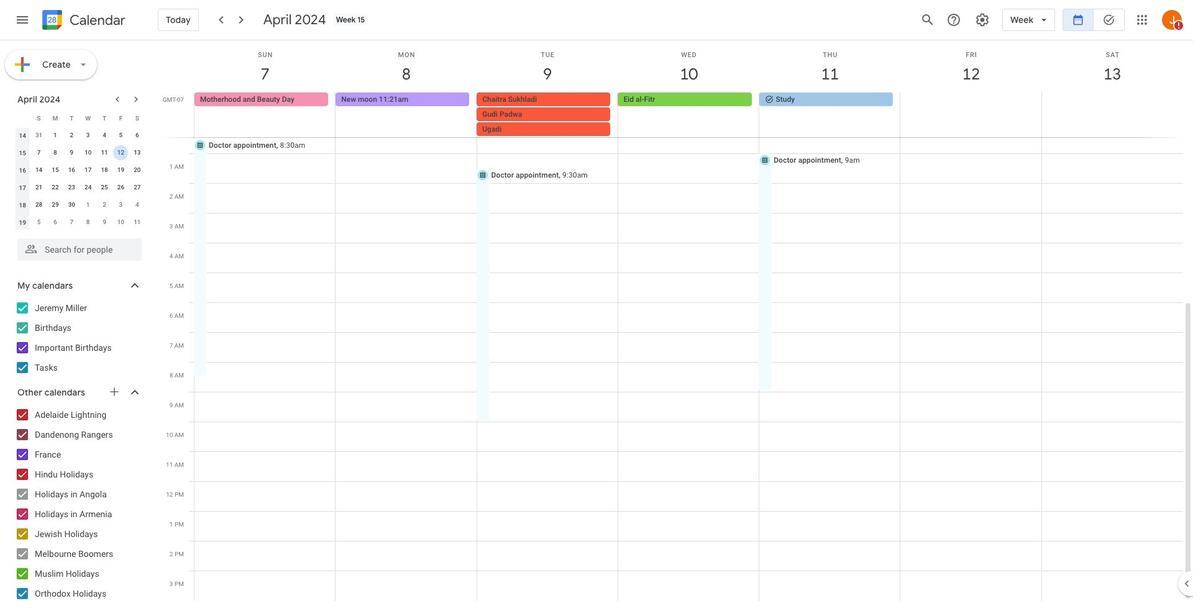 Task type: describe. For each thing, give the bounding box(es) containing it.
7 element
[[31, 146, 46, 160]]

Search for people text field
[[25, 239, 134, 261]]

3 element
[[81, 128, 96, 143]]

2 element
[[64, 128, 79, 143]]

23 element
[[64, 180, 79, 195]]

may 7 element
[[64, 215, 79, 230]]

my calendars list
[[2, 298, 154, 378]]

6 element
[[130, 128, 145, 143]]

1 element
[[48, 128, 63, 143]]

5 element
[[113, 128, 128, 143]]

may 10 element
[[113, 215, 128, 230]]

19 element
[[113, 163, 128, 178]]

30 element
[[64, 198, 79, 213]]

cell inside april 2024 grid
[[113, 144, 129, 162]]

march 31 element
[[31, 128, 46, 143]]

4 element
[[97, 128, 112, 143]]

28 element
[[31, 198, 46, 213]]

calendar element
[[40, 7, 126, 35]]

26 element
[[113, 180, 128, 195]]

22 element
[[48, 180, 63, 195]]

15 element
[[48, 163, 63, 178]]

18 element
[[97, 163, 112, 178]]

column header inside april 2024 grid
[[14, 109, 31, 127]]

9 element
[[64, 146, 79, 160]]

12 element
[[113, 146, 128, 160]]

11 element
[[97, 146, 112, 160]]

10 element
[[81, 146, 96, 160]]



Task type: vqa. For each thing, say whether or not it's contained in the screenshot.
March 31 'ELEMENT'
yes



Task type: locate. For each thing, give the bounding box(es) containing it.
add other calendars image
[[108, 386, 121, 399]]

14 element
[[31, 163, 46, 178]]

row group
[[14, 127, 146, 231]]

may 3 element
[[113, 198, 128, 213]]

may 2 element
[[97, 198, 112, 213]]

8 element
[[48, 146, 63, 160]]

27 element
[[130, 180, 145, 195]]

may 11 element
[[130, 215, 145, 230]]

heading
[[67, 13, 126, 28]]

may 5 element
[[31, 215, 46, 230]]

heading inside calendar element
[[67, 13, 126, 28]]

other calendars list
[[2, 405, 154, 602]]

settings menu image
[[976, 12, 991, 27]]

29 element
[[48, 198, 63, 213]]

column header
[[14, 109, 31, 127]]

may 6 element
[[48, 215, 63, 230]]

None search field
[[0, 234, 154, 261]]

25 element
[[97, 180, 112, 195]]

13 element
[[130, 146, 145, 160]]

main drawer image
[[15, 12, 30, 27]]

april 2024 grid
[[12, 109, 146, 231]]

grid
[[159, 40, 1194, 602]]

21 element
[[31, 180, 46, 195]]

20 element
[[130, 163, 145, 178]]

may 9 element
[[97, 215, 112, 230]]

may 1 element
[[81, 198, 96, 213]]

16 element
[[64, 163, 79, 178]]

may 8 element
[[81, 215, 96, 230]]

24 element
[[81, 180, 96, 195]]

row
[[189, 93, 1194, 137], [14, 109, 146, 127], [14, 127, 146, 144], [14, 144, 146, 162], [14, 162, 146, 179], [14, 179, 146, 196], [14, 196, 146, 214], [14, 214, 146, 231]]

row group inside april 2024 grid
[[14, 127, 146, 231]]

may 4 element
[[130, 198, 145, 213]]

17 element
[[81, 163, 96, 178]]

cell
[[477, 93, 618, 137], [901, 93, 1042, 137], [1042, 93, 1183, 137], [113, 144, 129, 162]]



